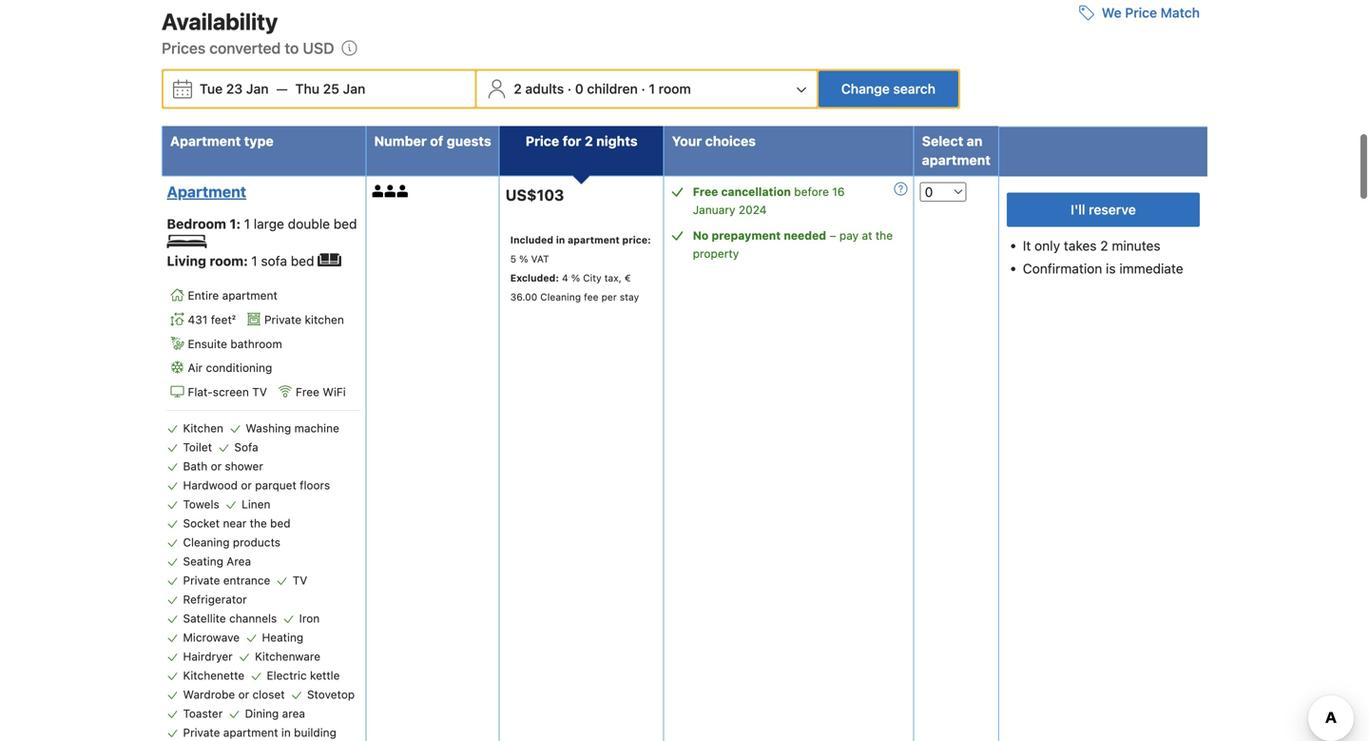 Task type: locate. For each thing, give the bounding box(es) containing it.
1
[[649, 81, 655, 97], [244, 216, 250, 232], [251, 253, 257, 269]]

price:
[[623, 234, 651, 246]]

1 vertical spatial 1
[[244, 216, 250, 232]]

hairdryer
[[183, 650, 233, 663]]

tv up iron
[[293, 574, 308, 587]]

apartment up "bedroom 1:"
[[167, 183, 246, 201]]

private down toaster
[[183, 726, 220, 739]]

kitchen
[[183, 421, 224, 435]]

free up january
[[693, 185, 719, 198]]

0 horizontal spatial 1
[[244, 216, 250, 232]]

or left closet
[[238, 688, 249, 701]]

1 vertical spatial or
[[241, 479, 252, 492]]

free wifi
[[296, 385, 346, 399]]

%
[[519, 253, 529, 265], [571, 272, 580, 284]]

0 horizontal spatial jan
[[246, 81, 269, 97]]

large
[[254, 216, 284, 232]]

price for 2 nights
[[526, 133, 638, 149]]

bed right double
[[334, 216, 357, 232]]

free
[[693, 185, 719, 198], [296, 385, 320, 399]]

1 horizontal spatial ·
[[642, 81, 646, 97]]

at
[[862, 229, 873, 242]]

per
[[602, 291, 617, 303]]

choices
[[706, 133, 756, 149]]

cleaning down 4
[[541, 291, 581, 303]]

hardwood or parquet floors
[[183, 479, 330, 492]]

free left "wifi"
[[296, 385, 320, 399]]

or up hardwood
[[211, 460, 222, 473]]

2 right for
[[585, 133, 593, 149]]

1 horizontal spatial the
[[876, 229, 893, 242]]

0 vertical spatial private
[[264, 313, 302, 326]]

1 horizontal spatial free
[[693, 185, 719, 198]]

1 for 1 sofa bed
[[251, 253, 257, 269]]

for
[[563, 133, 582, 149]]

private down seating
[[183, 574, 220, 587]]

5
[[511, 253, 517, 265]]

dining
[[245, 707, 279, 720]]

in inside included in apartment price: 5 % vat
[[556, 234, 565, 246]]

% inside 4 % city tax, € 36.00 cleaning fee per stay
[[571, 272, 580, 284]]

1 sofa bed
[[251, 253, 318, 269]]

1 vertical spatial free
[[296, 385, 320, 399]]

% inside included in apartment price: 5 % vat
[[519, 253, 529, 265]]

or for wardrobe
[[238, 688, 249, 701]]

1 occupancy image from the left
[[372, 185, 385, 197]]

0 vertical spatial free
[[693, 185, 719, 198]]

1 horizontal spatial %
[[571, 272, 580, 284]]

the inside – pay at the property
[[876, 229, 893, 242]]

or for hardwood
[[241, 479, 252, 492]]

0 vertical spatial 2
[[514, 81, 522, 97]]

1 vertical spatial apartment
[[167, 183, 246, 201]]

apartment up city
[[568, 234, 620, 246]]

minutes
[[1112, 238, 1161, 253]]

needed
[[784, 229, 827, 242]]

or down shower
[[241, 479, 252, 492]]

1 horizontal spatial 1
[[251, 253, 257, 269]]

apartment down dining
[[223, 726, 278, 739]]

prices
[[162, 39, 206, 57]]

occupancy image
[[372, 185, 385, 197], [385, 185, 397, 197], [397, 185, 410, 197]]

2 left adults
[[514, 81, 522, 97]]

0 vertical spatial %
[[519, 253, 529, 265]]

2 horizontal spatial 1
[[649, 81, 655, 97]]

23
[[226, 81, 243, 97]]

2 up is
[[1101, 238, 1109, 253]]

· left 0
[[568, 81, 572, 97]]

the right at
[[876, 229, 893, 242]]

· right children
[[642, 81, 646, 97]]

bed for 1 large double bed
[[334, 216, 357, 232]]

usd
[[303, 39, 334, 57]]

entire
[[188, 289, 219, 302]]

bed for socket near the bed
[[270, 517, 291, 530]]

0 vertical spatial or
[[211, 460, 222, 473]]

0 vertical spatial cleaning
[[541, 291, 581, 303]]

electric kettle
[[267, 669, 340, 682]]

0 horizontal spatial 2
[[514, 81, 522, 97]]

apartment
[[922, 152, 991, 168], [568, 234, 620, 246], [222, 289, 278, 302], [223, 726, 278, 739]]

% right 4
[[571, 272, 580, 284]]

1 horizontal spatial price
[[1126, 5, 1158, 20]]

it only takes 2 minutes confirmation is immediate
[[1023, 238, 1184, 276]]

1 vertical spatial price
[[526, 133, 560, 149]]

16
[[833, 185, 845, 198]]

1 inside dropdown button
[[649, 81, 655, 97]]

in
[[556, 234, 565, 246], [282, 726, 291, 739]]

availability
[[162, 8, 278, 35]]

no prepayment needed
[[693, 229, 827, 242]]

apartment down tue at top left
[[170, 133, 241, 149]]

0 vertical spatial bed
[[334, 216, 357, 232]]

we
[[1102, 5, 1122, 20]]

electric
[[267, 669, 307, 682]]

private entrance
[[183, 574, 271, 587]]

free for free cancellation
[[693, 185, 719, 198]]

price
[[1126, 5, 1158, 20], [526, 133, 560, 149]]

1 vertical spatial 2
[[585, 133, 593, 149]]

2 vertical spatial or
[[238, 688, 249, 701]]

0 horizontal spatial in
[[282, 726, 291, 739]]

the
[[876, 229, 893, 242], [250, 517, 267, 530]]

area
[[282, 707, 305, 720]]

in down area
[[282, 726, 291, 739]]

property
[[693, 247, 739, 260]]

in right included
[[556, 234, 565, 246]]

socket
[[183, 517, 220, 530]]

ensuite bathroom
[[188, 337, 282, 350]]

children
[[587, 81, 638, 97]]

bed left the couch image
[[291, 253, 314, 269]]

dining area
[[245, 707, 305, 720]]

0 horizontal spatial free
[[296, 385, 320, 399]]

1 left sofa
[[251, 253, 257, 269]]

private
[[264, 313, 302, 326], [183, 574, 220, 587], [183, 726, 220, 739]]

hardwood
[[183, 479, 238, 492]]

2 vertical spatial 1
[[251, 253, 257, 269]]

price right we
[[1126, 5, 1158, 20]]

parquet
[[255, 479, 297, 492]]

2
[[514, 81, 522, 97], [585, 133, 593, 149], [1101, 238, 1109, 253]]

cleaning up seating
[[183, 536, 230, 549]]

living
[[167, 253, 206, 269]]

apartment for apartment
[[167, 183, 246, 201]]

room
[[659, 81, 691, 97]]

it
[[1023, 238, 1031, 253]]

guests
[[447, 133, 492, 149]]

2 vertical spatial bed
[[270, 517, 291, 530]]

or for bath
[[211, 460, 222, 473]]

type
[[244, 133, 274, 149]]

price left for
[[526, 133, 560, 149]]

0 vertical spatial 1
[[649, 81, 655, 97]]

2 inside dropdown button
[[514, 81, 522, 97]]

0 horizontal spatial ·
[[568, 81, 572, 97]]

only
[[1035, 238, 1061, 253]]

2 jan from the left
[[343, 81, 366, 97]]

the up products
[[250, 517, 267, 530]]

2 vertical spatial 2
[[1101, 238, 1109, 253]]

0 horizontal spatial cleaning
[[183, 536, 230, 549]]

private up bathroom
[[264, 313, 302, 326]]

1 horizontal spatial in
[[556, 234, 565, 246]]

products
[[233, 536, 281, 549]]

city
[[583, 272, 602, 284]]

jan right 25
[[343, 81, 366, 97]]

0 vertical spatial in
[[556, 234, 565, 246]]

1 vertical spatial %
[[571, 272, 580, 284]]

1 vertical spatial private
[[183, 574, 220, 587]]

1 horizontal spatial cleaning
[[541, 291, 581, 303]]

jan right 23
[[246, 81, 269, 97]]

tue 23 jan — thu 25 jan
[[200, 81, 366, 97]]

wardrobe or closet
[[183, 688, 285, 701]]

1 horizontal spatial jan
[[343, 81, 366, 97]]

select
[[922, 133, 964, 149]]

we price match button
[[1072, 0, 1208, 30]]

1 left room
[[649, 81, 655, 97]]

apartment down 'select'
[[922, 152, 991, 168]]

an
[[967, 133, 983, 149]]

bed
[[334, 216, 357, 232], [291, 253, 314, 269], [270, 517, 291, 530]]

% right 5
[[519, 253, 529, 265]]

1 horizontal spatial 2
[[585, 133, 593, 149]]

1 left large
[[244, 216, 250, 232]]

1 vertical spatial the
[[250, 517, 267, 530]]

0 vertical spatial tv
[[252, 385, 267, 399]]

is
[[1106, 261, 1116, 276]]

bed up products
[[270, 517, 291, 530]]

cleaning inside 4 % city tax, € 36.00 cleaning fee per stay
[[541, 291, 581, 303]]

2 horizontal spatial 2
[[1101, 238, 1109, 253]]

0 vertical spatial price
[[1126, 5, 1158, 20]]

of
[[430, 133, 444, 149]]

included
[[511, 234, 554, 246]]

tv right screen
[[252, 385, 267, 399]]

sofa
[[234, 440, 258, 454]]

0 vertical spatial apartment
[[170, 133, 241, 149]]

adults
[[526, 81, 564, 97]]

1 vertical spatial tv
[[293, 574, 308, 587]]

prepayment
[[712, 229, 781, 242]]

0 horizontal spatial %
[[519, 253, 529, 265]]

0 vertical spatial the
[[876, 229, 893, 242]]

2 vertical spatial private
[[183, 726, 220, 739]]



Task type: describe. For each thing, give the bounding box(es) containing it.
4 % city tax, € 36.00 cleaning fee per stay
[[511, 272, 639, 303]]

air conditioning
[[188, 361, 272, 375]]

431 feet²
[[188, 313, 236, 326]]

double
[[288, 216, 330, 232]]

1 vertical spatial bed
[[291, 253, 314, 269]]

select an apartment
[[922, 133, 991, 168]]

sofa
[[261, 253, 287, 269]]

takes
[[1064, 238, 1097, 253]]

kitchen
[[305, 313, 344, 326]]

confirmation
[[1023, 261, 1103, 276]]

cancellation
[[722, 185, 791, 198]]

flat-screen tv
[[188, 385, 267, 399]]

living room:
[[167, 253, 251, 269]]

flat-
[[188, 385, 213, 399]]

satellite
[[183, 612, 226, 625]]

washing
[[246, 421, 291, 435]]

apartment inside included in apartment price: 5 % vat
[[568, 234, 620, 246]]

–
[[830, 229, 837, 242]]

bedroom 1:
[[167, 216, 244, 232]]

more details on meals and payment options image
[[895, 182, 908, 195]]

2 adults · 0 children · 1 room button
[[479, 71, 815, 107]]

private for private kitchen
[[264, 313, 302, 326]]

no
[[693, 229, 709, 242]]

immediate
[[1120, 261, 1184, 276]]

room:
[[210, 253, 248, 269]]

fee
[[584, 291, 599, 303]]

floors
[[300, 479, 330, 492]]

3 occupancy image from the left
[[397, 185, 410, 197]]

bath or shower
[[183, 460, 263, 473]]

0
[[575, 81, 584, 97]]

couch image
[[318, 254, 341, 267]]

we price match
[[1102, 5, 1201, 20]]

price inside dropdown button
[[1126, 5, 1158, 20]]

kitchenware
[[255, 650, 321, 663]]

search
[[894, 81, 936, 97]]

us$103
[[506, 186, 564, 204]]

1 for 1 large double bed
[[244, 216, 250, 232]]

ensuite
[[188, 337, 227, 350]]

1 vertical spatial cleaning
[[183, 536, 230, 549]]

number
[[374, 133, 427, 149]]

machine
[[294, 421, 340, 435]]

1 jan from the left
[[246, 81, 269, 97]]

wardrobe
[[183, 688, 235, 701]]

2 adults · 0 children · 1 room
[[514, 81, 691, 97]]

toaster
[[183, 707, 223, 720]]

change search
[[842, 81, 936, 97]]

0 horizontal spatial tv
[[252, 385, 267, 399]]

heating
[[262, 631, 304, 644]]

4
[[562, 272, 569, 284]]

iron
[[299, 612, 320, 625]]

2024
[[739, 203, 767, 216]]

apartment type
[[170, 133, 274, 149]]

excluded:
[[511, 272, 559, 284]]

tue 23 jan button
[[192, 72, 276, 106]]

2 inside it only takes 2 minutes confirmation is immediate
[[1101, 238, 1109, 253]]

entire apartment
[[188, 289, 278, 302]]

0 horizontal spatial price
[[526, 133, 560, 149]]

25
[[323, 81, 340, 97]]

private for private entrance
[[183, 574, 220, 587]]

apartment up feet²
[[222, 289, 278, 302]]

i'll reserve button
[[1007, 193, 1201, 227]]

your choices
[[672, 133, 756, 149]]

1 · from the left
[[568, 81, 572, 97]]

private kitchen
[[264, 313, 344, 326]]

free for free wifi
[[296, 385, 320, 399]]

36.00
[[511, 291, 538, 303]]

shower
[[225, 460, 263, 473]]

bathroom
[[231, 337, 282, 350]]

private for private apartment in building
[[183, 726, 220, 739]]

to
[[285, 39, 299, 57]]

1 horizontal spatial tv
[[293, 574, 308, 587]]

1 vertical spatial in
[[282, 726, 291, 739]]

2 occupancy image from the left
[[385, 185, 397, 197]]

near
[[223, 517, 247, 530]]

entrance
[[223, 574, 271, 587]]

stay
[[620, 291, 639, 303]]

feet²
[[211, 313, 236, 326]]

nights
[[597, 133, 638, 149]]

2 · from the left
[[642, 81, 646, 97]]

thu 25 jan button
[[288, 72, 373, 106]]

towels
[[183, 498, 219, 511]]

change search button
[[819, 71, 959, 107]]

seating area
[[183, 555, 251, 568]]

bath
[[183, 460, 208, 473]]

wifi
[[323, 385, 346, 399]]

tax,
[[605, 272, 622, 284]]

closet
[[253, 688, 285, 701]]

pay
[[840, 229, 859, 242]]

tue
[[200, 81, 223, 97]]

free cancellation
[[693, 185, 791, 198]]

number of guests
[[374, 133, 492, 149]]

apartment for apartment type
[[170, 133, 241, 149]]

satellite channels
[[183, 612, 277, 625]]

stovetop
[[307, 688, 355, 701]]

0 horizontal spatial the
[[250, 517, 267, 530]]

channels
[[229, 612, 277, 625]]

refrigerator
[[183, 593, 247, 606]]

€
[[625, 272, 631, 284]]

– pay at the property
[[693, 229, 893, 260]]



Task type: vqa. For each thing, say whether or not it's contained in the screenshot.
the top Slippers
no



